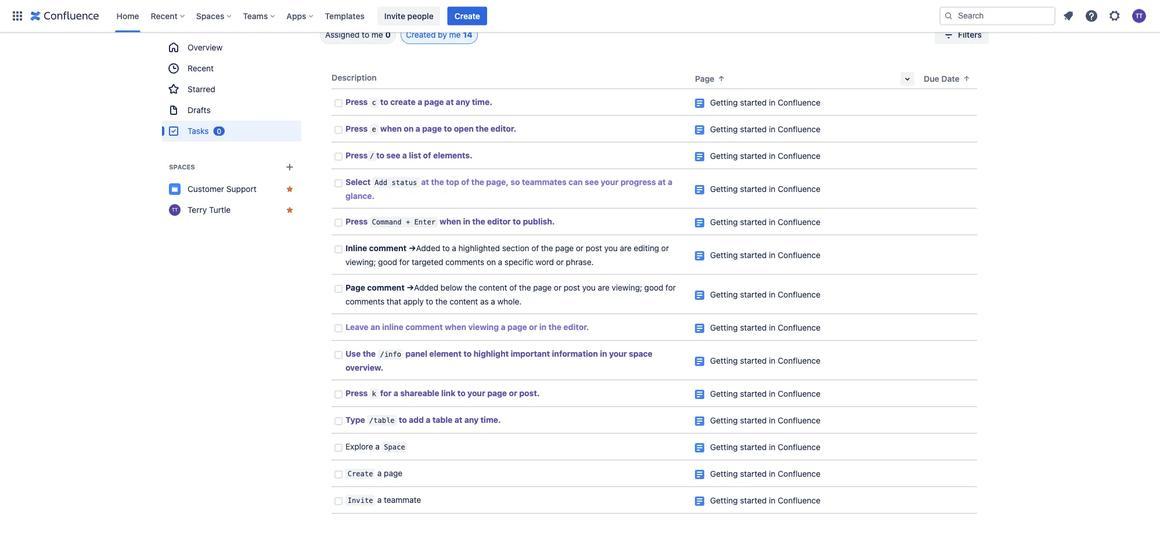 Task type: vqa. For each thing, say whether or not it's contained in the screenshot.
(0) related to Plan (0)
no



Task type: locate. For each thing, give the bounding box(es) containing it.
page up phrase. in the top of the page
[[556, 244, 574, 253]]

1 vertical spatial see
[[585, 178, 599, 187]]

5 getting started in confluence link from the top
[[711, 218, 821, 227]]

progress
[[621, 178, 656, 187]]

your inside "panel element to highlight important information in your space overview."
[[610, 350, 627, 359]]

space
[[629, 350, 653, 359]]

of inside added to a highlighted section of the page or post you are editing or viewing; good for targeted comments on a specific word or phrase.
[[532, 244, 539, 253]]

good
[[378, 258, 397, 267], [645, 283, 664, 293]]

content
[[479, 283, 508, 293], [450, 297, 478, 307]]

1 me from the left
[[372, 30, 383, 40]]

1 vertical spatial create
[[348, 470, 373, 479]]

1 vertical spatial post
[[564, 283, 581, 293]]

1 unstar this space image from the top
[[285, 185, 295, 194]]

type
[[346, 416, 365, 425]]

drafts
[[188, 105, 211, 115]]

press left e
[[346, 124, 368, 134]]

highlight
[[474, 350, 509, 359]]

1 horizontal spatial editor.
[[564, 323, 590, 332]]

press for for a shareable link to your page or post.
[[346, 389, 368, 399]]

1 horizontal spatial are
[[620, 244, 632, 253]]

1 horizontal spatial invite
[[385, 11, 406, 21]]

0 vertical spatial create
[[455, 11, 480, 21]]

9 confluence from the top
[[778, 356, 821, 366]]

4 started from the top
[[741, 184, 767, 194]]

page down inline
[[346, 283, 365, 293]]

of right list
[[423, 151, 432, 160]]

6 confluence from the top
[[778, 251, 821, 260]]

page,
[[487, 178, 509, 187]]

unstar this space image for terry turtle
[[285, 206, 295, 215]]

me right assigned
[[372, 30, 383, 40]]

1 getting started in confluence link from the top
[[711, 98, 821, 107]]

for
[[400, 258, 410, 267], [666, 283, 676, 293], [381, 389, 392, 399]]

0 vertical spatial comment
[[369, 244, 407, 253]]

any right table
[[465, 416, 479, 425]]

0 horizontal spatial on
[[404, 124, 414, 134]]

getting started in confluence link for 13th page title icon
[[711, 470, 821, 479]]

drafts link
[[162, 100, 302, 121]]

1 vertical spatial viewing;
[[612, 283, 643, 293]]

7 getting from the top
[[711, 290, 738, 300]]

in inside "panel element to highlight important information in your space overview."
[[600, 350, 608, 359]]

or right editing on the right
[[662, 244, 669, 253]]

1 vertical spatial for
[[666, 283, 676, 293]]

create inside create a page
[[348, 470, 373, 479]]

a inside at the top of the page, so teammates can see your progress at a glance.
[[668, 178, 673, 187]]

14 getting started in confluence link from the top
[[711, 497, 821, 506]]

1 horizontal spatial content
[[479, 283, 508, 293]]

press
[[346, 97, 368, 107], [346, 124, 368, 134], [346, 151, 368, 160], [346, 217, 368, 227], [346, 389, 368, 399]]

global element
[[7, 0, 938, 32]]

0 horizontal spatial spaces
[[169, 164, 195, 171]]

page inside added to a highlighted section of the page or post you are editing or viewing; good for targeted comments on a specific word or phrase.
[[556, 244, 574, 253]]

0 vertical spatial invite
[[385, 11, 406, 21]]

+
[[406, 218, 410, 227]]

at right table
[[455, 416, 463, 425]]

a right viewing
[[501, 323, 506, 332]]

1 vertical spatial good
[[645, 283, 664, 293]]

4 press from the top
[[346, 217, 368, 227]]

people
[[408, 11, 434, 21]]

invite for invite people
[[385, 11, 406, 21]]

2 confluence from the top
[[778, 125, 821, 134]]

0 vertical spatial content
[[479, 283, 508, 293]]

11 getting started in confluence link from the top
[[711, 416, 821, 426]]

0 horizontal spatial are
[[598, 283, 610, 293]]

glance.
[[346, 191, 375, 201]]

1 vertical spatial you
[[583, 283, 596, 293]]

1 vertical spatial on
[[487, 258, 496, 267]]

comment down command on the top left of the page
[[369, 244, 407, 253]]

viewing; down inline
[[346, 258, 376, 267]]

elements.
[[433, 151, 473, 160]]

1 started from the top
[[741, 98, 767, 107]]

your inside at the top of the page, so teammates can see your progress at a glance.
[[601, 178, 619, 187]]

12 started from the top
[[741, 443, 767, 453]]

1 vertical spatial invite
[[348, 497, 373, 506]]

2 horizontal spatial for
[[666, 283, 676, 293]]

page down space
[[384, 469, 403, 479]]

getting started in confluence link for 14th page title icon from the bottom
[[711, 98, 821, 107]]

→ up apply
[[407, 283, 414, 293]]

to right editor
[[513, 217, 521, 227]]

added to a highlighted section of the page or post you are editing or viewing; good for targeted comments on a specific word or phrase.
[[346, 244, 672, 267]]

added inside added to a highlighted section of the page or post you are editing or viewing; good for targeted comments on a specific word or phrase.
[[416, 244, 441, 253]]

getting started in confluence link for 10th page title icon from the bottom
[[711, 218, 821, 227]]

started for seventh page title icon from the top of the page's getting started in confluence link
[[741, 290, 767, 300]]

0 horizontal spatial editor.
[[491, 124, 517, 134]]

press down glance. at the top left
[[346, 217, 368, 227]]

to inside added below the content of the page or post you are viewing; good for comments that apply to the content as a whole.
[[426, 297, 434, 307]]

11 confluence from the top
[[778, 416, 821, 426]]

to right element
[[464, 350, 472, 359]]

started for 14th page title icon from the bottom's getting started in confluence link
[[741, 98, 767, 107]]

0 vertical spatial viewing;
[[346, 258, 376, 267]]

the left editor
[[473, 217, 486, 227]]

for inside added below the content of the page or post you are viewing; good for comments that apply to the content as a whole.
[[666, 283, 676, 293]]

comments down page comment →
[[346, 297, 385, 307]]

2 press from the top
[[346, 124, 368, 134]]

10 getting started in confluence link from the top
[[711, 390, 821, 399]]

description
[[332, 73, 377, 83]]

a right k
[[394, 389, 399, 399]]

1 vertical spatial added
[[414, 283, 439, 293]]

comments down highlighted
[[446, 258, 485, 267]]

getting started in confluence link for 4th page title icon from the bottom
[[711, 416, 821, 426]]

11 getting from the top
[[711, 416, 738, 426]]

1 vertical spatial tasks
[[188, 126, 209, 136]]

create up "14"
[[455, 11, 480, 21]]

a left highlighted
[[452, 244, 457, 253]]

started for 3rd page title icon from the top's getting started in confluence link
[[741, 151, 767, 161]]

apply
[[404, 297, 424, 307]]

getting started in confluence link for 1st page title icon from the bottom
[[711, 497, 821, 506]]

0 horizontal spatial see
[[387, 151, 401, 160]]

1 vertical spatial page
[[346, 283, 365, 293]]

me for to
[[372, 30, 383, 40]]

started for getting started in confluence link corresponding to 3rd page title icon from the bottom of the page
[[741, 443, 767, 453]]

12 getting started in confluence link from the top
[[711, 443, 821, 453]]

when left viewing
[[445, 323, 467, 332]]

0 down drafts link
[[217, 127, 221, 135]]

good down editing on the right
[[645, 283, 664, 293]]

0 horizontal spatial post
[[564, 283, 581, 293]]

2 me from the left
[[450, 30, 461, 40]]

to up targeted
[[443, 244, 450, 253]]

page title icon image
[[696, 99, 705, 108], [696, 126, 705, 135], [696, 152, 705, 162], [696, 185, 705, 195], [696, 218, 705, 228], [696, 252, 705, 261], [696, 291, 705, 300], [696, 324, 705, 334], [696, 357, 705, 367], [696, 390, 705, 400], [696, 417, 705, 427], [696, 444, 705, 453], [696, 471, 705, 480], [696, 497, 705, 507]]

me right by
[[450, 30, 461, 40]]

started
[[741, 98, 767, 107], [741, 125, 767, 134], [741, 151, 767, 161], [741, 184, 767, 194], [741, 218, 767, 227], [741, 251, 767, 260], [741, 290, 767, 300], [741, 323, 767, 333], [741, 356, 767, 366], [741, 390, 767, 399], [741, 416, 767, 426], [741, 443, 767, 453], [741, 470, 767, 479], [741, 497, 767, 506]]

create
[[455, 11, 480, 21], [348, 470, 373, 479]]

3 press from the top
[[346, 151, 368, 160]]

4 getting started in confluence link from the top
[[711, 184, 821, 194]]

0 vertical spatial unstar this space image
[[285, 185, 295, 194]]

press left k
[[346, 389, 368, 399]]

are
[[620, 244, 632, 253], [598, 283, 610, 293]]

0 vertical spatial your
[[601, 178, 619, 187]]

9 getting from the top
[[711, 356, 738, 366]]

1 horizontal spatial comments
[[446, 258, 485, 267]]

6 page title icon image from the top
[[696, 252, 705, 261]]

2 getting started in confluence link from the top
[[711, 125, 821, 134]]

your
[[601, 178, 619, 187], [610, 350, 627, 359], [468, 389, 486, 399]]

0 vertical spatial any
[[456, 97, 470, 107]]

1 horizontal spatial 0
[[386, 30, 391, 40]]

table
[[433, 416, 453, 425]]

14 started from the top
[[741, 497, 767, 506]]

viewing; inside added below the content of the page or post you are viewing; good for comments that apply to the content as a whole.
[[612, 283, 643, 293]]

press e when on a page to open the editor.
[[346, 124, 517, 134]]

0 vertical spatial editor.
[[491, 124, 517, 134]]

1 vertical spatial any
[[465, 416, 479, 425]]

the up overview.
[[363, 350, 376, 359]]

type /table to add a table at any time.
[[346, 416, 501, 425]]

1 horizontal spatial spaces
[[196, 11, 225, 21]]

0 vertical spatial added
[[416, 244, 441, 253]]

or left post.
[[509, 389, 518, 399]]

0 vertical spatial post
[[586, 244, 603, 253]]

unstar this space image inside customer support link
[[285, 185, 295, 194]]

2 vertical spatial when
[[445, 323, 467, 332]]

0 horizontal spatial content
[[450, 297, 478, 307]]

2 getting from the top
[[711, 125, 738, 134]]

13 page title icon image from the top
[[696, 471, 705, 480]]

6 getting started in confluence link from the top
[[711, 251, 821, 260]]

post
[[586, 244, 603, 253], [564, 283, 581, 293]]

recent link
[[162, 58, 302, 79]]

8 getting started in confluence link from the top
[[711, 323, 821, 333]]

1 horizontal spatial create
[[455, 11, 480, 21]]

unstar this space image inside terry turtle link
[[285, 206, 295, 215]]

when right enter
[[440, 217, 461, 227]]

or
[[576, 244, 584, 253], [662, 244, 669, 253], [557, 258, 564, 267], [554, 283, 562, 293], [529, 323, 538, 332], [509, 389, 518, 399]]

to right apply
[[426, 297, 434, 307]]

or down word
[[554, 283, 562, 293]]

0 vertical spatial good
[[378, 258, 397, 267]]

a left list
[[403, 151, 407, 160]]

when
[[381, 124, 402, 134], [440, 217, 461, 227], [445, 323, 467, 332]]

getting started in confluence link for ninth page title icon from the top
[[711, 356, 821, 366]]

press for to create a page at any time.
[[346, 97, 368, 107]]

customer support link
[[162, 179, 302, 200]]

space
[[384, 444, 405, 452]]

1 vertical spatial when
[[440, 217, 461, 227]]

add
[[375, 179, 388, 187]]

time. right table
[[481, 416, 501, 425]]

on inside added to a highlighted section of the page or post you are editing or viewing; good for targeted comments on a specific word or phrase.
[[487, 258, 496, 267]]

1 vertical spatial recent
[[188, 64, 214, 73]]

of right top
[[462, 178, 470, 187]]

1 vertical spatial time.
[[481, 416, 501, 425]]

a right as
[[491, 297, 496, 307]]

a left space
[[376, 442, 380, 452]]

to left add
[[399, 416, 407, 425]]

good inside added below the content of the page or post you are viewing; good for comments that apply to the content as a whole.
[[645, 283, 664, 293]]

5 started from the top
[[741, 218, 767, 227]]

13 getting started in confluence link from the top
[[711, 470, 821, 479]]

0 vertical spatial are
[[620, 244, 632, 253]]

tab list containing assigned to me
[[306, 26, 478, 44]]

element
[[430, 350, 462, 359]]

information
[[552, 350, 598, 359]]

1 confluence from the top
[[778, 98, 821, 107]]

create a page
[[348, 469, 403, 479]]

13 confluence from the top
[[778, 470, 821, 479]]

started for 4th page title icon from the bottom's getting started in confluence link
[[741, 416, 767, 426]]

press / to see a list of elements.
[[346, 151, 473, 160]]

1 horizontal spatial viewing;
[[612, 283, 643, 293]]

1 horizontal spatial tasks
[[320, 6, 343, 14]]

0 horizontal spatial you
[[583, 283, 596, 293]]

Search field
[[940, 7, 1056, 25]]

added up apply
[[414, 283, 439, 293]]

a down "press c to create a page at any time."
[[416, 124, 421, 134]]

good inside added to a highlighted section of the page or post you are editing or viewing; good for targeted comments on a specific word or phrase.
[[378, 258, 397, 267]]

you left editing on the right
[[605, 244, 618, 253]]

create down explore
[[348, 470, 373, 479]]

an
[[371, 323, 380, 332]]

1 horizontal spatial post
[[586, 244, 603, 253]]

0 vertical spatial →
[[409, 244, 416, 253]]

1 vertical spatial comment
[[367, 283, 405, 293]]

comment up that
[[367, 283, 405, 293]]

4 page title icon image from the top
[[696, 185, 705, 195]]

11 started from the top
[[741, 416, 767, 426]]

1 horizontal spatial on
[[487, 258, 496, 267]]

by
[[438, 30, 447, 40]]

comment
[[369, 244, 407, 253], [367, 283, 405, 293], [406, 323, 443, 332]]

create a space image
[[283, 160, 297, 174]]

3 confluence from the top
[[778, 151, 821, 161]]

spaces up overview
[[196, 11, 225, 21]]

any
[[456, 97, 470, 107], [465, 416, 479, 425]]

post inside added to a highlighted section of the page or post you are editing or viewing; good for targeted comments on a specific word or phrase.
[[586, 244, 603, 253]]

6 started from the top
[[741, 251, 767, 260]]

13 getting started in confluence from the top
[[711, 470, 821, 479]]

0 vertical spatial comments
[[446, 258, 485, 267]]

page for page comment →
[[346, 283, 365, 293]]

1 horizontal spatial see
[[585, 178, 599, 187]]

post.
[[520, 389, 540, 399]]

getting started in confluence link for 3rd page title icon from the bottom of the page
[[711, 443, 821, 453]]

0 horizontal spatial me
[[372, 30, 383, 40]]

13 started from the top
[[741, 470, 767, 479]]

unstar this space image
[[285, 185, 295, 194], [285, 206, 295, 215]]

getting started in confluence link for 3rd page title icon from the top
[[711, 151, 821, 161]]

banner containing home
[[0, 0, 1161, 33]]

a right progress
[[668, 178, 673, 187]]

2 vertical spatial your
[[468, 389, 486, 399]]

see right "can"
[[585, 178, 599, 187]]

1 vertical spatial →
[[407, 283, 414, 293]]

post down phrase. in the top of the page
[[564, 283, 581, 293]]

c
[[372, 98, 376, 107]]

page down word
[[534, 283, 552, 293]]

2 page title icon image from the top
[[696, 126, 705, 135]]

comments inside added below the content of the page or post you are viewing; good for comments that apply to the content as a whole.
[[346, 297, 385, 307]]

getting started in confluence
[[711, 98, 821, 107], [711, 125, 821, 134], [711, 151, 821, 161], [711, 184, 821, 194], [711, 218, 821, 227], [711, 251, 821, 260], [711, 290, 821, 300], [711, 323, 821, 333], [711, 356, 821, 366], [711, 390, 821, 399], [711, 416, 821, 426], [711, 443, 821, 453], [711, 470, 821, 479], [711, 497, 821, 506]]

added
[[416, 244, 441, 253], [414, 283, 439, 293]]

group
[[162, 37, 302, 142]]

in
[[770, 98, 776, 107], [770, 125, 776, 134], [770, 151, 776, 161], [770, 184, 776, 194], [463, 217, 471, 227], [770, 218, 776, 227], [770, 251, 776, 260], [770, 290, 776, 300], [540, 323, 547, 332], [770, 323, 776, 333], [600, 350, 608, 359], [770, 356, 776, 366], [770, 390, 776, 399], [770, 416, 776, 426], [770, 443, 776, 453], [770, 470, 776, 479], [770, 497, 776, 506]]

0 horizontal spatial good
[[378, 258, 397, 267]]

the up whole.
[[519, 283, 531, 293]]

0 vertical spatial when
[[381, 124, 402, 134]]

added for page comment →
[[414, 283, 439, 293]]

0
[[386, 30, 391, 40], [217, 127, 221, 135]]

0 horizontal spatial create
[[348, 470, 373, 479]]

any up open
[[456, 97, 470, 107]]

0 horizontal spatial comments
[[346, 297, 385, 307]]

of up whole.
[[510, 283, 517, 293]]

1 press from the top
[[346, 97, 368, 107]]

a
[[418, 97, 423, 107], [416, 124, 421, 134], [403, 151, 407, 160], [668, 178, 673, 187], [452, 244, 457, 253], [498, 258, 503, 267], [491, 297, 496, 307], [501, 323, 506, 332], [394, 389, 399, 399], [426, 416, 431, 425], [376, 442, 380, 452], [378, 469, 382, 479], [378, 496, 382, 506]]

banner
[[0, 0, 1161, 33]]

0 horizontal spatial viewing;
[[346, 258, 376, 267]]

press for when on a page to open the editor.
[[346, 124, 368, 134]]

0 vertical spatial you
[[605, 244, 618, 253]]

0 horizontal spatial 0
[[217, 127, 221, 135]]

7 getting started in confluence link from the top
[[711, 290, 821, 300]]

comment for good
[[369, 244, 407, 253]]

any for page
[[456, 97, 470, 107]]

1 vertical spatial unstar this space image
[[285, 206, 295, 215]]

started for 10th page title icon from the bottom's getting started in confluence link
[[741, 218, 767, 227]]

on
[[404, 124, 414, 134], [487, 258, 496, 267]]

to right assigned
[[362, 30, 370, 40]]

10 started from the top
[[741, 390, 767, 399]]

0 vertical spatial spaces
[[196, 11, 225, 21]]

1 vertical spatial comments
[[346, 297, 385, 307]]

→
[[409, 244, 416, 253], [407, 283, 414, 293]]

press for when in the editor to publish.
[[346, 217, 368, 227]]

content up as
[[479, 283, 508, 293]]

that
[[387, 297, 402, 307]]

to inside added to a highlighted section of the page or post you are editing or viewing; good for targeted comments on a specific word or phrase.
[[443, 244, 450, 253]]

viewing;
[[346, 258, 376, 267], [612, 283, 643, 293]]

1 vertical spatial are
[[598, 283, 610, 293]]

→ up targeted
[[409, 244, 416, 253]]

use
[[346, 350, 361, 359]]

1 horizontal spatial for
[[400, 258, 410, 267]]

2 unstar this space image from the top
[[285, 206, 295, 215]]

0 vertical spatial on
[[404, 124, 414, 134]]

14 getting started in confluence from the top
[[711, 497, 821, 506]]

8 started from the top
[[741, 323, 767, 333]]

6 getting from the top
[[711, 251, 738, 260]]

5 getting started in confluence from the top
[[711, 218, 821, 227]]

page
[[425, 97, 444, 107], [422, 124, 442, 134], [556, 244, 574, 253], [534, 283, 552, 293], [508, 323, 527, 332], [488, 389, 507, 399], [384, 469, 403, 479]]

invite left people
[[385, 11, 406, 21]]

the right open
[[476, 124, 489, 134]]

0 vertical spatial for
[[400, 258, 410, 267]]

confluence image
[[30, 9, 99, 23], [30, 9, 99, 23]]

panel
[[406, 350, 428, 359]]

terry turtle
[[188, 205, 231, 215]]

settings icon image
[[1109, 9, 1123, 23]]

tab list
[[306, 26, 478, 44]]

0 down invite people button
[[386, 30, 391, 40]]

see right /
[[387, 151, 401, 160]]

0 horizontal spatial page
[[346, 283, 365, 293]]

overview.
[[346, 363, 384, 373]]

9 page title icon image from the top
[[696, 357, 705, 367]]

page left ascending sorting icon page
[[696, 74, 715, 84]]

inline
[[346, 244, 367, 253]]

12 page title icon image from the top
[[696, 444, 705, 453]]

me
[[372, 30, 383, 40], [450, 30, 461, 40]]

5 confluence from the top
[[778, 218, 821, 227]]

invite inside invite a teammate
[[348, 497, 373, 506]]

1 horizontal spatial page
[[696, 74, 715, 84]]

viewing; down editing on the right
[[612, 283, 643, 293]]

0 vertical spatial page
[[696, 74, 715, 84]]

when for enter
[[440, 217, 461, 227]]

the
[[476, 124, 489, 134], [431, 178, 444, 187], [472, 178, 485, 187], [473, 217, 486, 227], [541, 244, 553, 253], [465, 283, 477, 293], [519, 283, 531, 293], [436, 297, 448, 307], [549, 323, 562, 332], [363, 350, 376, 359]]

page down "press c to create a page at any time."
[[422, 124, 442, 134]]

you down phrase. in the top of the page
[[583, 283, 596, 293]]

inline comment →
[[346, 244, 416, 253]]

3 started from the top
[[741, 151, 767, 161]]

recent up starred on the left of page
[[188, 64, 214, 73]]

1 vertical spatial your
[[610, 350, 627, 359]]

customer support
[[188, 184, 257, 194]]

7 started from the top
[[741, 290, 767, 300]]

added inside added below the content of the page or post you are viewing; good for comments that apply to the content as a whole.
[[414, 283, 439, 293]]

page left post.
[[488, 389, 507, 399]]

to inside "panel element to highlight important information in your space overview."
[[464, 350, 472, 359]]

invite inside button
[[385, 11, 406, 21]]

unstar this space image for customer support
[[285, 185, 295, 194]]

me for by
[[450, 30, 461, 40]]

the left page,
[[472, 178, 485, 187]]

3 getting started in confluence link from the top
[[711, 151, 821, 161]]

to left open
[[444, 124, 452, 134]]

1 horizontal spatial good
[[645, 283, 664, 293]]

6 getting started in confluence from the top
[[711, 251, 821, 260]]

10 getting started in confluence from the top
[[711, 390, 821, 399]]

2 vertical spatial for
[[381, 389, 392, 399]]

tasks down drafts
[[188, 126, 209, 136]]

when right e
[[381, 124, 402, 134]]

time.
[[472, 97, 493, 107], [481, 416, 501, 425]]

1 horizontal spatial me
[[450, 30, 461, 40]]

0 horizontal spatial invite
[[348, 497, 373, 506]]

at up press e when on a page to open the editor.
[[446, 97, 454, 107]]

4 getting from the top
[[711, 184, 738, 194]]

highlighted
[[459, 244, 500, 253]]

recent right home
[[151, 11, 178, 21]]

notification icon image
[[1062, 9, 1076, 23]]

12 getting started in confluence from the top
[[711, 443, 821, 453]]

editor. right open
[[491, 124, 517, 134]]

or right word
[[557, 258, 564, 267]]

comment down apply
[[406, 323, 443, 332]]

started for getting started in confluence link for ninth page title icon from the top
[[741, 356, 767, 366]]

your left progress
[[601, 178, 619, 187]]

content down below
[[450, 297, 478, 307]]

0 vertical spatial recent
[[151, 11, 178, 21]]

5 press from the top
[[346, 389, 368, 399]]

post inside added below the content of the page or post you are viewing; good for comments that apply to the content as a whole.
[[564, 283, 581, 293]]

of up word
[[532, 244, 539, 253]]

your left space
[[610, 350, 627, 359]]

your for press k for a shareable link to your page or post.
[[468, 389, 486, 399]]

good down inline comment →
[[378, 258, 397, 267]]

9 getting started in confluence link from the top
[[711, 356, 821, 366]]

8 getting started in confluence from the top
[[711, 323, 821, 333]]

0 vertical spatial time.
[[472, 97, 493, 107]]

time. up open
[[472, 97, 493, 107]]

on down highlighted
[[487, 258, 496, 267]]

9 started from the top
[[741, 356, 767, 366]]

invite down create a page
[[348, 497, 373, 506]]

tasks up assigned
[[320, 6, 343, 14]]

top
[[446, 178, 460, 187]]

on up press / to see a list of elements.
[[404, 124, 414, 134]]

started for getting started in confluence link associated with 9th page title icon from the bottom of the page
[[741, 251, 767, 260]]

1 vertical spatial spaces
[[169, 164, 195, 171]]

comment for that
[[367, 283, 405, 293]]

1 horizontal spatial you
[[605, 244, 618, 253]]

2 started from the top
[[741, 125, 767, 134]]

11 getting started in confluence from the top
[[711, 416, 821, 426]]

press left c
[[346, 97, 368, 107]]

page comment →
[[346, 283, 414, 293]]

apps button
[[283, 7, 318, 25]]

spaces up customer
[[169, 164, 195, 171]]

press left /
[[346, 151, 368, 160]]

0 horizontal spatial recent
[[151, 11, 178, 21]]

create inside global element
[[455, 11, 480, 21]]

your profile and preferences image
[[1133, 9, 1147, 23]]

turtle
[[209, 205, 231, 215]]

invite
[[385, 11, 406, 21], [348, 497, 373, 506]]

important
[[511, 350, 550, 359]]



Task type: describe. For each thing, give the bounding box(es) containing it.
of inside at the top of the page, so teammates can see your progress at a glance.
[[462, 178, 470, 187]]

time. for to create a page at any time.
[[472, 97, 493, 107]]

apps
[[287, 11, 307, 21]]

viewing
[[469, 323, 499, 332]]

add
[[409, 416, 424, 425]]

3 getting from the top
[[711, 151, 738, 161]]

spaces button
[[193, 7, 236, 25]]

customer
[[188, 184, 224, 194]]

getting started in confluence link for 9th page title icon from the bottom of the page
[[711, 251, 821, 260]]

teammate
[[384, 496, 421, 506]]

or up important
[[529, 323, 538, 332]]

started for 2nd page title icon from the top getting started in confluence link
[[741, 125, 767, 134]]

a right add
[[426, 416, 431, 425]]

7 confluence from the top
[[778, 290, 821, 300]]

assigned
[[325, 30, 360, 40]]

shareable
[[400, 389, 440, 399]]

1 getting from the top
[[711, 98, 738, 107]]

enter
[[415, 218, 436, 227]]

recent inside popup button
[[151, 11, 178, 21]]

phrase.
[[566, 258, 594, 267]]

word
[[536, 258, 554, 267]]

starred
[[188, 85, 216, 94]]

help icon image
[[1085, 9, 1099, 23]]

page up press e when on a page to open the editor.
[[425, 97, 444, 107]]

to right link
[[458, 389, 466, 399]]

templates
[[325, 11, 365, 21]]

time. for to add a table at any time.
[[481, 416, 501, 425]]

appswitcher icon image
[[10, 9, 24, 23]]

started for 11th page title icon from the bottom getting started in confluence link
[[741, 184, 767, 194]]

started for getting started in confluence link associated with 1st page title icon from the bottom
[[741, 497, 767, 506]]

1 horizontal spatial recent
[[188, 64, 214, 73]]

8 page title icon image from the top
[[696, 324, 705, 334]]

you inside added below the content of the page or post you are viewing; good for comments that apply to the content as a whole.
[[583, 283, 596, 293]]

getting started in confluence link for 11th page title icon from the bottom
[[711, 184, 821, 194]]

are inside added to a highlighted section of the page or post you are editing or viewing; good for targeted comments on a specific word or phrase.
[[620, 244, 632, 253]]

viewing; inside added to a highlighted section of the page or post you are editing or viewing; good for targeted comments on a specific word or phrase.
[[346, 258, 376, 267]]

started for 8th page title icon from the top getting started in confluence link
[[741, 323, 767, 333]]

the inside added to a highlighted section of the page or post you are editing or viewing; good for targeted comments on a specific word or phrase.
[[541, 244, 553, 253]]

editor
[[488, 217, 511, 227]]

0 vertical spatial tasks
[[320, 6, 343, 14]]

7 getting started in confluence from the top
[[711, 290, 821, 300]]

publish.
[[523, 217, 555, 227]]

invite for invite a teammate
[[348, 497, 373, 506]]

for inside added to a highlighted section of the page or post you are editing or viewing; good for targeted comments on a specific word or phrase.
[[400, 258, 410, 267]]

created
[[406, 30, 436, 40]]

starred link
[[162, 79, 302, 100]]

a left teammate
[[378, 496, 382, 506]]

→ for inline comment →
[[409, 244, 416, 253]]

inline
[[382, 323, 404, 332]]

support
[[226, 184, 257, 194]]

teams
[[243, 11, 268, 21]]

you inside added to a highlighted section of the page or post you are editing or viewing; good for targeted comments on a specific word or phrase.
[[605, 244, 618, 253]]

the down below
[[436, 297, 448, 307]]

invite people
[[385, 11, 434, 21]]

terry
[[188, 205, 207, 215]]

2 vertical spatial comment
[[406, 323, 443, 332]]

panel element to highlight important information in your space overview.
[[346, 350, 655, 373]]

5 getting from the top
[[711, 218, 738, 227]]

0 vertical spatial see
[[387, 151, 401, 160]]

14
[[463, 30, 473, 40]]

0 vertical spatial 0
[[386, 30, 391, 40]]

any for table
[[465, 416, 479, 425]]

create for create a page
[[348, 470, 373, 479]]

can
[[569, 178, 583, 187]]

8 confluence from the top
[[778, 323, 821, 333]]

terry turtle link
[[162, 200, 302, 221]]

0 horizontal spatial for
[[381, 389, 392, 399]]

templates link
[[322, 7, 368, 25]]

2 getting started in confluence from the top
[[711, 125, 821, 134]]

13 getting from the top
[[711, 470, 738, 479]]

home
[[117, 11, 139, 21]]

1 vertical spatial editor.
[[564, 323, 590, 332]]

ascending sorting icon page image
[[717, 74, 727, 83]]

recent button
[[147, 7, 189, 25]]

due
[[924, 74, 940, 84]]

12 getting from the top
[[711, 443, 738, 453]]

at right progress
[[658, 178, 666, 187]]

3 getting started in confluence from the top
[[711, 151, 821, 161]]

created by me 14
[[406, 30, 473, 40]]

page for page
[[696, 74, 715, 84]]

4 confluence from the top
[[778, 184, 821, 194]]

teammates
[[522, 178, 567, 187]]

getting started in confluence link for 8th page title icon from the top
[[711, 323, 821, 333]]

group containing overview
[[162, 37, 302, 142]]

ascending sorting icon date image
[[963, 74, 972, 83]]

open
[[454, 124, 474, 134]]

started for getting started in confluence link related to 13th page title icon
[[741, 470, 767, 479]]

page down whole.
[[508, 323, 527, 332]]

explore
[[346, 442, 373, 452]]

14 getting from the top
[[711, 497, 738, 506]]

to right /
[[377, 151, 385, 160]]

teams button
[[240, 7, 280, 25]]

filters
[[959, 30, 983, 40]]

editing
[[634, 244, 660, 253]]

the up information
[[549, 323, 562, 332]]

7 page title icon image from the top
[[696, 291, 705, 300]]

create
[[391, 97, 416, 107]]

explore a space
[[346, 442, 405, 452]]

when for comment
[[445, 323, 467, 332]]

11 page title icon image from the top
[[696, 417, 705, 427]]

/
[[370, 152, 374, 160]]

comments inside added to a highlighted section of the page or post you are editing or viewing; good for targeted comments on a specific word or phrase.
[[446, 258, 485, 267]]

added below the content of the page or post you are viewing; good for comments that apply to the content as a whole.
[[346, 283, 678, 307]]

link
[[442, 389, 456, 399]]

getting started in confluence link for fifth page title icon from the bottom
[[711, 390, 821, 399]]

as
[[481, 297, 489, 307]]

10 page title icon image from the top
[[696, 390, 705, 400]]

select add status
[[346, 178, 417, 187]]

→ for page comment →
[[407, 283, 414, 293]]

12 confluence from the top
[[778, 443, 821, 453]]

/table
[[369, 417, 395, 425]]

specific
[[505, 258, 534, 267]]

of inside added below the content of the page or post you are viewing; good for comments that apply to the content as a whole.
[[510, 283, 517, 293]]

k
[[372, 390, 376, 399]]

status
[[392, 179, 417, 187]]

9 getting started in confluence from the top
[[711, 356, 821, 366]]

overview link
[[162, 37, 302, 58]]

a right create
[[418, 97, 423, 107]]

press k for a shareable link to your page or post.
[[346, 389, 540, 399]]

leave
[[346, 323, 369, 332]]

leave an inline comment when viewing a page or in the editor.
[[346, 323, 590, 332]]

or inside added below the content of the page or post you are viewing; good for comments that apply to the content as a whole.
[[554, 283, 562, 293]]

1 vertical spatial content
[[450, 297, 478, 307]]

1 getting started in confluence from the top
[[711, 98, 821, 107]]

8 getting from the top
[[711, 323, 738, 333]]

getting started in confluence link for seventh page title icon from the top of the page
[[711, 290, 821, 300]]

filters button
[[936, 26, 990, 44]]

10 confluence from the top
[[778, 390, 821, 399]]

e
[[372, 125, 376, 134]]

create link
[[448, 7, 487, 25]]

a left specific
[[498, 258, 503, 267]]

at the top of the page, so teammates can see your progress at a glance.
[[346, 178, 675, 201]]

added for inline comment →
[[416, 244, 441, 253]]

below
[[441, 283, 463, 293]]

14 page title icon image from the top
[[696, 497, 705, 507]]

list
[[409, 151, 421, 160]]

a down explore a space
[[378, 469, 382, 479]]

press for to see a list of elements.
[[346, 151, 368, 160]]

spaces inside popup button
[[196, 11, 225, 21]]

1 page title icon image from the top
[[696, 99, 705, 108]]

5 page title icon image from the top
[[696, 218, 705, 228]]

page inside added below the content of the page or post you are viewing; good for comments that apply to the content as a whole.
[[534, 283, 552, 293]]

getting started in confluence link for 2nd page title icon from the top
[[711, 125, 821, 134]]

search image
[[945, 11, 954, 21]]

overview
[[188, 43, 223, 52]]

invite a teammate
[[348, 496, 421, 506]]

select
[[346, 178, 371, 187]]

3 page title icon image from the top
[[696, 152, 705, 162]]

a inside added below the content of the page or post you are viewing; good for comments that apply to the content as a whole.
[[491, 297, 496, 307]]

are inside added below the content of the page or post you are viewing; good for comments that apply to the content as a whole.
[[598, 283, 610, 293]]

at right 'status'
[[421, 178, 429, 187]]

started for getting started in confluence link for fifth page title icon from the bottom
[[741, 390, 767, 399]]

10 getting from the top
[[711, 390, 738, 399]]

14 confluence from the top
[[778, 497, 821, 506]]

invite people button
[[378, 7, 441, 25]]

your for panel element to highlight important information in your space overview.
[[610, 350, 627, 359]]

4 getting started in confluence from the top
[[711, 184, 821, 194]]

1 vertical spatial 0
[[217, 127, 221, 135]]

targeted
[[412, 258, 444, 267]]

press command + enter when in the editor to publish.
[[346, 217, 555, 227]]

the right below
[[465, 283, 477, 293]]

create for create
[[455, 11, 480, 21]]

or up phrase. in the top of the page
[[576, 244, 584, 253]]

see inside at the top of the page, so teammates can see your progress at a glance.
[[585, 178, 599, 187]]

home link
[[113, 7, 143, 25]]

assigned to me 0
[[325, 30, 391, 40]]

the left top
[[431, 178, 444, 187]]

to right c
[[381, 97, 389, 107]]

0 horizontal spatial tasks
[[188, 126, 209, 136]]

press c to create a page at any time.
[[346, 97, 493, 107]]

so
[[511, 178, 520, 187]]



